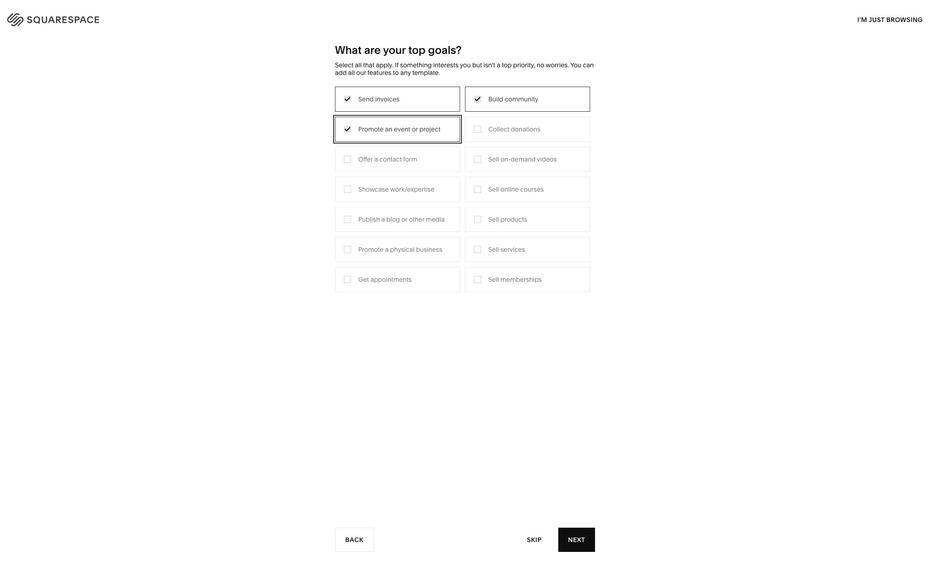 Task type: vqa. For each thing, say whether or not it's contained in the screenshot.
Start
no



Task type: locate. For each thing, give the bounding box(es) containing it.
0 vertical spatial top
[[408, 44, 426, 57]]

a for publish a blog or other media
[[382, 215, 385, 223]]

1 vertical spatial promote
[[359, 245, 384, 253]]

2 promote from the top
[[359, 245, 384, 253]]

nature
[[457, 138, 477, 146]]

& for animals
[[478, 138, 482, 146]]

2 sell from the top
[[489, 185, 499, 193]]

build
[[489, 95, 504, 103]]

all left that
[[355, 61, 362, 69]]

3 sell from the top
[[489, 215, 499, 223]]

services
[[501, 245, 525, 253]]

get appointments
[[359, 275, 412, 283]]

promote up the restaurants
[[359, 125, 384, 133]]

& right home
[[476, 125, 480, 133]]

& right 'media'
[[382, 152, 386, 160]]

0 vertical spatial promote
[[359, 125, 384, 133]]

0 vertical spatial or
[[412, 125, 418, 133]]

features
[[368, 69, 392, 77]]

promote down publish
[[359, 245, 384, 253]]

or
[[412, 125, 418, 133], [402, 215, 408, 223]]

properties
[[402, 192, 432, 200]]

a left blog on the top
[[382, 215, 385, 223]]

promote
[[359, 125, 384, 133], [359, 245, 384, 253]]

sell for sell online courses
[[489, 185, 499, 193]]

back
[[345, 536, 364, 544]]

isn't
[[484, 61, 495, 69]]

non-
[[309, 165, 324, 173]]

sell left the memberships
[[489, 275, 499, 283]]

restaurants link
[[362, 138, 406, 146]]

sell
[[489, 155, 499, 163], [489, 185, 499, 193], [489, 215, 499, 223], [489, 245, 499, 253], [489, 275, 499, 283]]

i'm just browsing
[[858, 15, 923, 24]]

all
[[355, 61, 362, 69], [348, 69, 355, 77]]

blog
[[387, 215, 400, 223]]

& right nature
[[478, 138, 482, 146]]

& for decor
[[476, 125, 480, 133]]

add
[[335, 69, 347, 77]]

send
[[359, 95, 374, 103]]

a for offer a contact form
[[375, 155, 378, 163]]

1 vertical spatial top
[[502, 61, 512, 69]]

something
[[400, 61, 432, 69]]

priority,
[[513, 61, 535, 69]]

restaurants
[[362, 138, 397, 146]]

promote an event or project
[[359, 125, 441, 133]]

you
[[571, 61, 582, 69]]

your
[[383, 44, 406, 57]]

real estate & properties
[[362, 192, 432, 200]]

real estate & properties link
[[362, 192, 441, 200]]

business
[[416, 245, 443, 253]]

contact
[[380, 155, 402, 163]]

5 sell from the top
[[489, 275, 499, 283]]

publish
[[359, 215, 380, 223]]

top up something
[[408, 44, 426, 57]]

&
[[476, 125, 480, 133], [478, 138, 482, 146], [382, 152, 386, 160], [303, 165, 307, 173], [396, 192, 400, 200]]

sell for sell products
[[489, 215, 499, 223]]

1 sell from the top
[[489, 155, 499, 163]]

event
[[394, 125, 411, 133]]

travel
[[362, 125, 379, 133]]

1 vertical spatial or
[[402, 215, 408, 223]]

sell left products
[[489, 215, 499, 223]]

estate
[[377, 192, 395, 200]]

no
[[537, 61, 545, 69]]

memberships
[[501, 275, 542, 283]]

a left physical at left
[[385, 245, 389, 253]]

a
[[497, 61, 501, 69], [375, 155, 378, 163], [382, 215, 385, 223], [385, 245, 389, 253]]

demand
[[511, 155, 536, 163]]

& for non-
[[303, 165, 307, 173]]

a up events link
[[375, 155, 378, 163]]

or for event
[[412, 125, 418, 133]]

sell online courses
[[489, 185, 544, 193]]

1 horizontal spatial top
[[502, 61, 512, 69]]

& left non-
[[303, 165, 307, 173]]

sell memberships
[[489, 275, 542, 283]]

sell left on-
[[489, 155, 499, 163]]

next
[[568, 536, 586, 544]]

sell left online
[[489, 185, 499, 193]]

any
[[401, 69, 411, 77]]

decor
[[482, 125, 500, 133]]

interests
[[433, 61, 459, 69]]

send invoices
[[359, 95, 400, 103]]

top
[[408, 44, 426, 57], [502, 61, 512, 69]]

or right event
[[412, 125, 418, 133]]

or right blog on the top
[[402, 215, 408, 223]]

our
[[356, 69, 366, 77]]

invoices
[[375, 95, 400, 103]]

sell on-demand videos
[[489, 155, 557, 163]]

a right isn't
[[497, 61, 501, 69]]

are
[[364, 44, 381, 57]]

sell for sell services
[[489, 245, 499, 253]]

0 horizontal spatial top
[[408, 44, 426, 57]]

4 sell from the top
[[489, 245, 499, 253]]

squarespace logo image
[[18, 11, 118, 25]]

0 horizontal spatial or
[[402, 215, 408, 223]]

other
[[409, 215, 425, 223]]

skip
[[527, 536, 542, 544]]

1 promote from the top
[[359, 125, 384, 133]]

1 horizontal spatial or
[[412, 125, 418, 133]]

home & decor
[[457, 125, 500, 133]]

to
[[393, 69, 399, 77]]

promote for promote an event or project
[[359, 125, 384, 133]]

select
[[335, 61, 354, 69]]

top right isn't
[[502, 61, 512, 69]]

collect
[[489, 125, 510, 133]]

physical
[[390, 245, 415, 253]]

showcase
[[359, 185, 389, 193]]

sell products
[[489, 215, 527, 223]]

sell left services at right
[[489, 245, 499, 253]]



Task type: describe. For each thing, give the bounding box(es) containing it.
you
[[460, 61, 471, 69]]

home & decor link
[[457, 125, 509, 133]]

media
[[362, 152, 381, 160]]

appointments
[[371, 275, 412, 283]]

a inside what are your top goals? select all that apply. if something interests you but isn't a top priority, no worries. you can add all our features to any template.
[[497, 61, 501, 69]]

bloom image
[[344, 307, 586, 564]]

animals
[[484, 138, 507, 146]]

work/expertise
[[390, 185, 435, 193]]

promote a physical business
[[359, 245, 443, 253]]

profits
[[324, 165, 342, 173]]

that
[[363, 61, 375, 69]]

collect donations
[[489, 125, 541, 133]]

& right estate
[[396, 192, 400, 200]]

offer a contact form
[[359, 155, 417, 163]]

project
[[420, 125, 441, 133]]

just
[[869, 15, 885, 24]]

community
[[267, 165, 302, 173]]

media & podcasts link
[[362, 152, 424, 160]]

template.
[[413, 69, 440, 77]]

events link
[[362, 165, 391, 173]]

squarespace logo link
[[18, 11, 197, 25]]

nature & animals
[[457, 138, 507, 146]]

community & non-profits
[[267, 165, 342, 173]]

nature & animals link
[[457, 138, 516, 146]]

videos
[[537, 155, 557, 163]]

showcase work/expertise
[[359, 185, 435, 193]]

fitness
[[457, 152, 478, 160]]

community & non-profits link
[[267, 165, 351, 173]]

but
[[473, 61, 482, 69]]

on-
[[501, 155, 511, 163]]

offer
[[359, 155, 373, 163]]

events
[[362, 165, 382, 173]]

what
[[335, 44, 362, 57]]

real
[[362, 192, 375, 200]]

i'm
[[858, 15, 868, 24]]

skip button
[[517, 527, 552, 552]]

online
[[501, 185, 519, 193]]

community
[[505, 95, 539, 103]]

fitness link
[[457, 152, 487, 160]]

browsing
[[887, 15, 923, 24]]

home
[[457, 125, 475, 133]]

an
[[385, 125, 393, 133]]

next button
[[559, 528, 595, 552]]

build community
[[489, 95, 539, 103]]

get
[[359, 275, 369, 283]]

podcasts
[[388, 152, 415, 160]]

courses
[[521, 185, 544, 193]]

can
[[583, 61, 594, 69]]

products
[[501, 215, 527, 223]]

promote for promote a physical business
[[359, 245, 384, 253]]

media
[[426, 215, 445, 223]]

travel link
[[362, 125, 388, 133]]

or for blog
[[402, 215, 408, 223]]

form
[[404, 155, 417, 163]]

& for podcasts
[[382, 152, 386, 160]]

worries.
[[546, 61, 569, 69]]

sell for sell on-demand videos
[[489, 155, 499, 163]]

goals?
[[428, 44, 462, 57]]

sell services
[[489, 245, 525, 253]]

what are your top goals? select all that apply. if something interests you but isn't a top priority, no worries. you can add all our features to any template.
[[335, 44, 594, 77]]

sell for sell memberships
[[489, 275, 499, 283]]

i'm just browsing link
[[858, 7, 923, 32]]

apply.
[[376, 61, 394, 69]]

publish a blog or other media
[[359, 215, 445, 223]]

all left our
[[348, 69, 355, 77]]

if
[[395, 61, 399, 69]]

media & podcasts
[[362, 152, 415, 160]]

donations
[[511, 125, 541, 133]]

a for promote a physical business
[[385, 245, 389, 253]]

back button
[[335, 528, 374, 552]]



